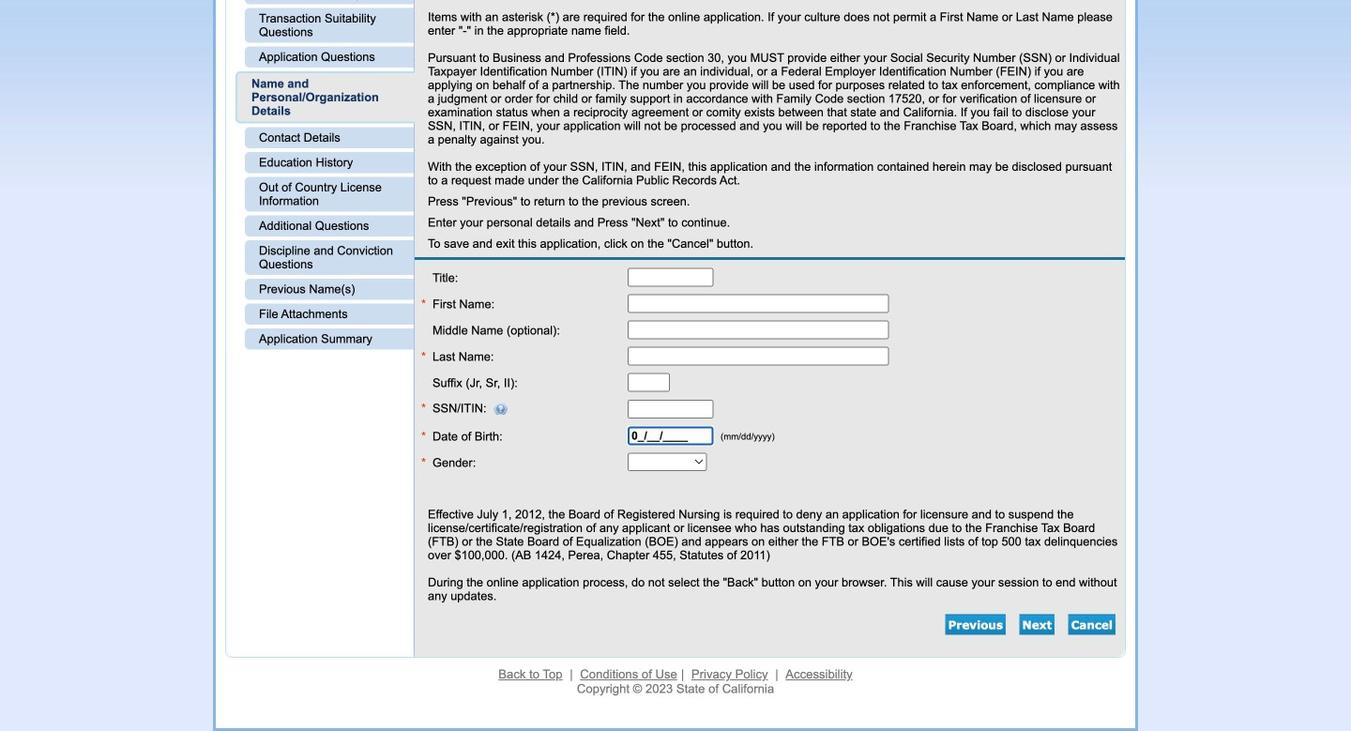 Task type: vqa. For each thing, say whether or not it's contained in the screenshot.
text field
yes



Task type: locate. For each thing, give the bounding box(es) containing it.
None submit
[[946, 614, 1006, 635], [1020, 614, 1055, 635], [1069, 614, 1116, 635], [946, 614, 1006, 635], [1020, 614, 1055, 635], [1069, 614, 1116, 635]]

None text field
[[628, 268, 714, 286], [628, 320, 889, 339], [628, 373, 670, 392], [628, 268, 714, 286], [628, 320, 889, 339], [628, 373, 670, 392]]

None text field
[[628, 294, 889, 313], [628, 347, 889, 365], [628, 400, 714, 418], [628, 426, 714, 445], [628, 294, 889, 313], [628, 347, 889, 365], [628, 400, 714, 418], [628, 426, 714, 445]]



Task type: describe. For each thing, give the bounding box(es) containing it.
<small>disclosure of your social security number or individual taxpayer identification number is mandatory. section 30 of the business and professions code and public law 94-455 (42 usca 405 (c)(2)(c)) authorize collection of your social security number or individual taxpayer identification number.  your social security number or individual taxpayer identification numberwill be used exclusively for tax enforcement purposes, for purposes of compliance with any judgment or order for family support in accordance with section 11350.6 of the welfare and institutions code, or for verification of licensure, certification or examination status by a licensing or examination entity which utilizes a national examination and where licensure is reciprocal with the requesting state. if you fail to disclose your social security number or individual taxpayer identification number, your application for initial or renewal of licensure/certification will not be processed. you will be reported to the franchise tax board, who may assess a $100 penalty against you.</small> image
[[487, 403, 508, 415]]



